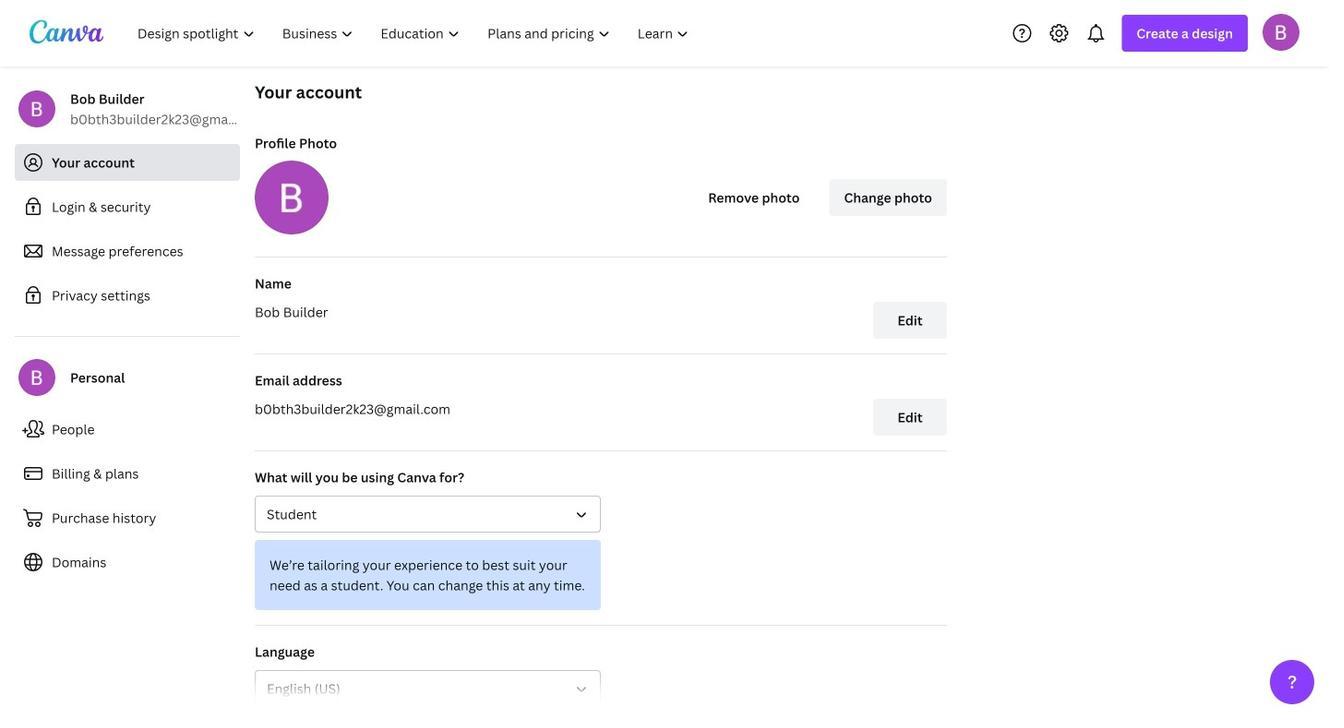 Task type: vqa. For each thing, say whether or not it's contained in the screenshot.
top level navigation element
yes



Task type: locate. For each thing, give the bounding box(es) containing it.
bob builder image
[[1263, 14, 1300, 51]]

Language: English (US) button
[[255, 670, 601, 707]]

None button
[[255, 496, 601, 533]]



Task type: describe. For each thing, give the bounding box(es) containing it.
top level navigation element
[[126, 15, 705, 52]]



